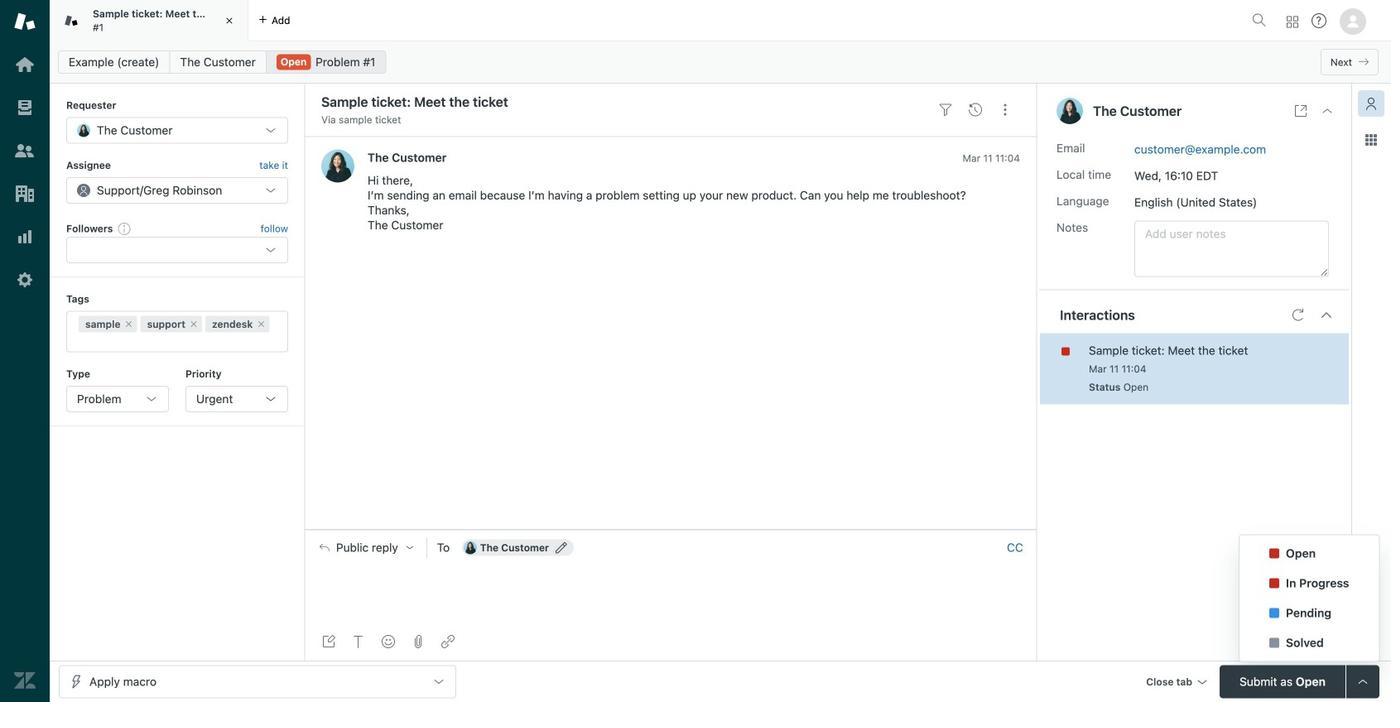 Task type: locate. For each thing, give the bounding box(es) containing it.
get help image
[[1312, 13, 1327, 28]]

Add user notes text field
[[1135, 221, 1329, 277]]

Mar 11 11:04 text field
[[963, 152, 1020, 164], [1089, 363, 1147, 375]]

ticket actions image
[[999, 103, 1012, 117]]

1 vertical spatial close image
[[1321, 104, 1334, 118]]

secondary element
[[50, 46, 1392, 79]]

0 horizontal spatial close image
[[221, 12, 238, 29]]

info on adding followers image
[[118, 222, 131, 235]]

remove image
[[124, 319, 134, 329], [189, 319, 199, 329]]

format text image
[[352, 635, 365, 649]]

admin image
[[14, 269, 36, 291]]

add attachment image
[[412, 635, 425, 649]]

0 horizontal spatial remove image
[[124, 319, 134, 329]]

1 vertical spatial mar 11 11:04 text field
[[1089, 363, 1147, 375]]

insert emojis image
[[382, 635, 395, 649]]

main element
[[0, 0, 50, 702]]

apps image
[[1365, 133, 1378, 147]]

0 vertical spatial mar 11 11:04 text field
[[963, 152, 1020, 164]]

views image
[[14, 97, 36, 118]]

view more details image
[[1295, 104, 1308, 118]]

zendesk image
[[14, 670, 36, 692]]

1 horizontal spatial mar 11 11:04 text field
[[1089, 363, 1147, 375]]

close image
[[221, 12, 238, 29], [1321, 104, 1334, 118]]

Subject field
[[318, 92, 928, 112]]

0 vertical spatial close image
[[221, 12, 238, 29]]

1 remove image from the left
[[124, 319, 134, 329]]

1 horizontal spatial close image
[[1321, 104, 1334, 118]]

get started image
[[14, 54, 36, 75]]

user image
[[1057, 98, 1083, 124]]

tab
[[50, 0, 248, 41]]

1 horizontal spatial remove image
[[189, 319, 199, 329]]



Task type: describe. For each thing, give the bounding box(es) containing it.
zendesk products image
[[1287, 16, 1299, 28]]

edit user image
[[556, 542, 567, 554]]

customer@example.com image
[[464, 541, 477, 555]]

avatar image
[[321, 149, 355, 183]]

displays possible ticket submission types image
[[1357, 676, 1370, 689]]

filter image
[[939, 103, 953, 117]]

draft mode image
[[322, 635, 335, 649]]

remove image
[[256, 319, 266, 329]]

organizations image
[[14, 183, 36, 205]]

2 remove image from the left
[[189, 319, 199, 329]]

close image inside "tabs" 'tab list'
[[221, 12, 238, 29]]

0 horizontal spatial mar 11 11:04 text field
[[963, 152, 1020, 164]]

reporting image
[[14, 226, 36, 248]]

tabs tab list
[[50, 0, 1246, 41]]

customers image
[[14, 140, 36, 162]]

events image
[[969, 103, 982, 117]]

customer context image
[[1365, 97, 1378, 110]]

hide composer image
[[664, 523, 678, 536]]

add link (cmd k) image
[[441, 635, 455, 649]]

zendesk support image
[[14, 11, 36, 32]]



Task type: vqa. For each thing, say whether or not it's contained in the screenshot.
"Subject" field
yes



